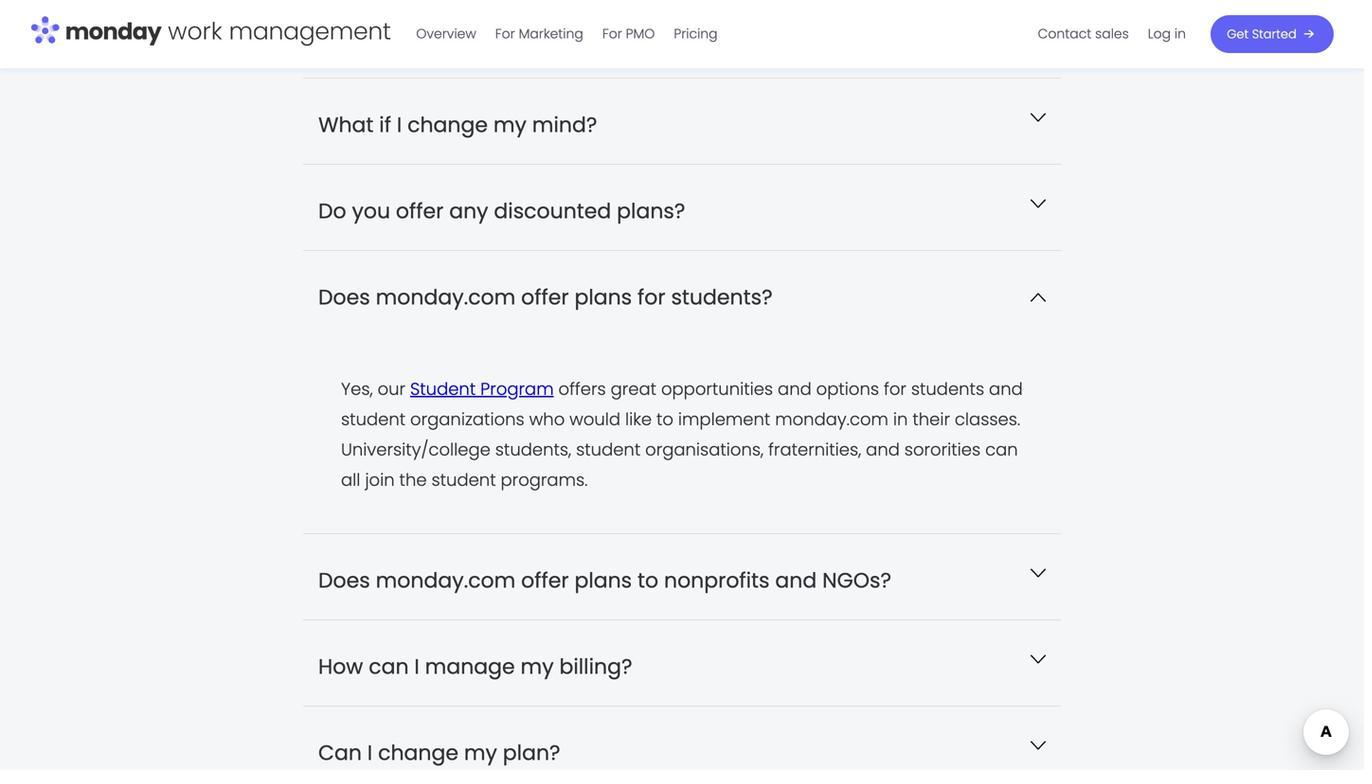 Task type: locate. For each thing, give the bounding box(es) containing it.
1 plans from the top
[[575, 283, 632, 312]]

do you offer any discounted plans?
[[318, 196, 685, 225]]

does
[[318, 283, 370, 312], [318, 566, 370, 595]]

2 vertical spatial offer
[[521, 566, 569, 595]]

does for does monday.com offer plans to nonprofits and ngos?
[[318, 566, 370, 595]]

student down the would
[[576, 438, 641, 462]]

can right how
[[369, 652, 409, 681]]

monday.com for does monday.com offer plans for students?
[[376, 283, 516, 312]]

0 vertical spatial plans
[[575, 283, 632, 312]]

change right if
[[407, 110, 488, 139]]

i
[[397, 110, 402, 139], [414, 652, 420, 681], [367, 738, 373, 767]]

started
[[1252, 26, 1297, 43]]

does monday.com offer plans for students? region
[[341, 374, 1023, 495]]

2 vertical spatial monday.com
[[376, 566, 516, 595]]

my left mind?
[[493, 110, 527, 139]]

1 vertical spatial to
[[638, 566, 659, 595]]

0 horizontal spatial can
[[369, 652, 409, 681]]

2 vertical spatial i
[[367, 738, 373, 767]]

1 horizontal spatial for
[[884, 377, 907, 401]]

0 vertical spatial offer
[[396, 196, 444, 225]]

for
[[638, 283, 666, 312], [884, 377, 907, 401]]

1 horizontal spatial i
[[397, 110, 402, 139]]

does down do on the left top of page
[[318, 283, 370, 312]]

for left pmo
[[602, 25, 622, 43]]

plans
[[575, 283, 632, 312], [575, 566, 632, 595]]

list containing contact sales
[[1029, 0, 1196, 68]]

0 horizontal spatial for
[[495, 25, 515, 43]]

1 vertical spatial my
[[521, 652, 554, 681]]

1 horizontal spatial for
[[602, 25, 622, 43]]

0 horizontal spatial in
[[893, 407, 908, 431]]

0 horizontal spatial student
[[341, 407, 406, 431]]

0 vertical spatial in
[[1175, 25, 1186, 43]]

discounted
[[494, 196, 611, 225]]

monday.com
[[376, 283, 516, 312], [775, 407, 889, 431], [376, 566, 516, 595]]

plans up billing?
[[575, 566, 632, 595]]

monday.com down any
[[376, 283, 516, 312]]

offer
[[396, 196, 444, 225], [521, 283, 569, 312], [521, 566, 569, 595]]

to
[[657, 407, 674, 431], [638, 566, 659, 595]]

plans up offers at the left
[[575, 283, 632, 312]]

yes,
[[341, 377, 373, 401]]

does for does monday.com offer plans for students?
[[318, 283, 370, 312]]

1 vertical spatial student
[[576, 438, 641, 462]]

student down yes, on the left of the page
[[341, 407, 406, 431]]

2 vertical spatial student
[[432, 468, 496, 492]]

marketing
[[519, 25, 583, 43]]

organizations
[[410, 407, 525, 431]]

monday.com down options
[[775, 407, 889, 431]]

plans inside does monday.com offer plans for students? dropdown button
[[575, 283, 632, 312]]

all
[[341, 468, 360, 492]]

ngos?
[[822, 566, 892, 595]]

2 does from the top
[[318, 566, 370, 595]]

offer for for
[[521, 283, 569, 312]]

change right can
[[378, 738, 459, 767]]

2 horizontal spatial student
[[576, 438, 641, 462]]

for inside does monday.com offer plans for students? dropdown button
[[638, 283, 666, 312]]

in left their
[[893, 407, 908, 431]]

opportunities
[[661, 377, 773, 401]]

for left marketing
[[495, 25, 515, 43]]

1 vertical spatial plans
[[575, 566, 632, 595]]

options
[[816, 377, 879, 401]]

billing?
[[559, 652, 632, 681]]

plans for to
[[575, 566, 632, 595]]

sororities
[[905, 438, 981, 462]]

0 vertical spatial does
[[318, 283, 370, 312]]

2 horizontal spatial i
[[414, 652, 420, 681]]

to right like on the bottom of the page
[[657, 407, 674, 431]]

and left the ngos? at the bottom of the page
[[775, 566, 817, 595]]

1 vertical spatial change
[[378, 738, 459, 767]]

1 does from the top
[[318, 283, 370, 312]]

1 vertical spatial can
[[369, 652, 409, 681]]

university/college
[[341, 438, 491, 462]]

in right log
[[1175, 25, 1186, 43]]

1 horizontal spatial can
[[985, 438, 1018, 462]]

student right the
[[432, 468, 496, 492]]

for marketing
[[495, 25, 583, 43]]

can
[[985, 438, 1018, 462], [369, 652, 409, 681]]

1 vertical spatial offer
[[521, 283, 569, 312]]

sales
[[1095, 25, 1129, 43]]

0 vertical spatial my
[[493, 110, 527, 139]]

and left options
[[778, 377, 812, 401]]

1 for from the left
[[495, 25, 515, 43]]

1 vertical spatial i
[[414, 652, 420, 681]]

offer for to
[[521, 566, 569, 595]]

implement
[[678, 407, 771, 431]]

plan?
[[503, 738, 560, 767]]

plans inside does monday.com offer plans to nonprofits and ngos? dropdown button
[[575, 566, 632, 595]]

program
[[480, 377, 554, 401]]

organisations,
[[645, 438, 764, 462]]

0 horizontal spatial for
[[638, 283, 666, 312]]

my for change
[[493, 110, 527, 139]]

0 vertical spatial to
[[657, 407, 674, 431]]

for
[[495, 25, 515, 43], [602, 25, 622, 43]]

do
[[318, 196, 346, 225]]

monday.com up the manage
[[376, 566, 516, 595]]

and left sororities
[[866, 438, 900, 462]]

my left billing?
[[521, 652, 554, 681]]

1 vertical spatial does
[[318, 566, 370, 595]]

for right options
[[884, 377, 907, 401]]

1 vertical spatial in
[[893, 407, 908, 431]]

to inside dropdown button
[[638, 566, 659, 595]]

1 vertical spatial for
[[884, 377, 907, 401]]

and
[[778, 377, 812, 401], [989, 377, 1023, 401], [866, 438, 900, 462], [775, 566, 817, 595]]

to left nonprofits in the bottom of the page
[[638, 566, 659, 595]]

the
[[399, 468, 427, 492]]

2 plans from the top
[[575, 566, 632, 595]]

offer for discounted
[[396, 196, 444, 225]]

what
[[318, 110, 374, 139]]

0 vertical spatial student
[[341, 407, 406, 431]]

can inside offers great opportunities and options for students and student organizations who would like to implement monday.com in their classes. university/college students, student organisations, fraternities, and sororities can all join the student programs.
[[985, 438, 1018, 462]]

list
[[1029, 0, 1196, 68]]

my for manage
[[521, 652, 554, 681]]

in inside list
[[1175, 25, 1186, 43]]

great
[[611, 377, 657, 401]]

does up how
[[318, 566, 370, 595]]

student
[[341, 407, 406, 431], [576, 438, 641, 462], [432, 468, 496, 492]]

i right can
[[367, 738, 373, 767]]

for left students?
[[638, 283, 666, 312]]

what if i change my mind? button
[[303, 78, 1061, 164]]

get started
[[1227, 26, 1297, 43]]

2 for from the left
[[602, 25, 622, 43]]

fraternities,
[[768, 438, 861, 462]]

0 horizontal spatial i
[[367, 738, 373, 767]]

0 vertical spatial change
[[407, 110, 488, 139]]

1 vertical spatial monday.com
[[775, 407, 889, 431]]

offers
[[559, 377, 606, 401]]

i left the manage
[[414, 652, 420, 681]]

0 vertical spatial i
[[397, 110, 402, 139]]

can down classes.
[[985, 438, 1018, 462]]

pricing
[[674, 25, 718, 43]]

does monday.com offer plans for students?
[[318, 283, 773, 312]]

1 horizontal spatial in
[[1175, 25, 1186, 43]]

my
[[493, 110, 527, 139], [521, 652, 554, 681], [464, 738, 497, 767]]

0 vertical spatial monday.com
[[376, 283, 516, 312]]

if
[[379, 110, 391, 139]]

can inside dropdown button
[[369, 652, 409, 681]]

1 horizontal spatial student
[[432, 468, 496, 492]]

change
[[407, 110, 488, 139], [378, 738, 459, 767]]

for marketing link
[[486, 19, 593, 49]]

in
[[1175, 25, 1186, 43], [893, 407, 908, 431]]

pmo
[[626, 25, 655, 43]]

0 vertical spatial for
[[638, 283, 666, 312]]

my left plan?
[[464, 738, 497, 767]]

0 vertical spatial can
[[985, 438, 1018, 462]]

i right if
[[397, 110, 402, 139]]



Task type: describe. For each thing, give the bounding box(es) containing it.
does monday.com offer plans for students? button
[[303, 251, 1061, 336]]

programs.
[[501, 468, 588, 492]]

classes.
[[955, 407, 1021, 431]]

does monday.com offer plans to nonprofits and ngos? button
[[303, 534, 1061, 619]]

does monday.com offer plans to nonprofits and ngos?
[[318, 566, 892, 595]]

any
[[449, 196, 488, 225]]

our
[[378, 377, 406, 401]]

for for for marketing
[[495, 25, 515, 43]]

for for for pmo
[[602, 25, 622, 43]]

overview link
[[407, 19, 486, 49]]

log
[[1148, 25, 1171, 43]]

get
[[1227, 26, 1249, 43]]

do you offer any discounted plans? button
[[303, 165, 1061, 250]]

students,
[[495, 438, 571, 462]]

how
[[318, 652, 363, 681]]

in inside offers great opportunities and options for students and student organizations who would like to implement monday.com in their classes. university/college students, student organisations, fraternities, and sororities can all join the student programs.
[[893, 407, 908, 431]]

pricing link
[[664, 19, 727, 49]]

nonprofits
[[664, 566, 770, 595]]

main element
[[407, 0, 1334, 68]]

their
[[913, 407, 950, 431]]

for pmo
[[602, 25, 655, 43]]

student program link
[[410, 377, 554, 401]]

2 vertical spatial my
[[464, 738, 497, 767]]

manage
[[425, 652, 515, 681]]

who
[[529, 407, 565, 431]]

and up classes.
[[989, 377, 1023, 401]]

like
[[625, 407, 652, 431]]

log in
[[1148, 25, 1186, 43]]

yes, our student program
[[341, 377, 554, 401]]

how can i manage my billing?
[[318, 652, 632, 681]]

can i change my plan? button
[[303, 707, 1061, 770]]

offers great opportunities and options for students and student organizations who would like to implement monday.com in their classes. university/college students, student organisations, fraternities, and sororities can all join the student programs.
[[341, 377, 1023, 492]]

i for if
[[397, 110, 402, 139]]

how can i manage my billing? button
[[303, 620, 1061, 706]]

you
[[352, 196, 390, 225]]

monday.com inside offers great opportunities and options for students and student organizations who would like to implement monday.com in their classes. university/college students, student organisations, fraternities, and sororities can all join the student programs.
[[775, 407, 889, 431]]

plans?
[[617, 196, 685, 225]]

contact sales
[[1038, 25, 1129, 43]]

can i change my plan?
[[318, 738, 560, 767]]

what if i change my mind?
[[318, 110, 597, 139]]

to inside offers great opportunities and options for students and student organizations who would like to implement monday.com in their classes. university/college students, student organisations, fraternities, and sororities can all join the student programs.
[[657, 407, 674, 431]]

monday.com for does monday.com offer plans to nonprofits and ngos?
[[376, 566, 516, 595]]

students
[[911, 377, 984, 401]]

contact
[[1038, 25, 1092, 43]]

monday.com work management image
[[30, 12, 392, 52]]

join
[[365, 468, 395, 492]]

would
[[570, 407, 621, 431]]

log in link
[[1139, 19, 1196, 49]]

student
[[410, 377, 476, 401]]

mind?
[[532, 110, 597, 139]]

i for can
[[414, 652, 420, 681]]

overview
[[416, 25, 476, 43]]

for inside offers great opportunities and options for students and student organizations who would like to implement monday.com in their classes. university/college students, student organisations, fraternities, and sororities can all join the student programs.
[[884, 377, 907, 401]]

can
[[318, 738, 362, 767]]

and inside dropdown button
[[775, 566, 817, 595]]

plans for for
[[575, 283, 632, 312]]

contact sales link
[[1029, 19, 1139, 49]]

get started button
[[1211, 15, 1334, 53]]

students?
[[671, 283, 773, 312]]

for pmo link
[[593, 19, 664, 49]]



Task type: vqa. For each thing, say whether or not it's contained in the screenshot.
"Center"
no



